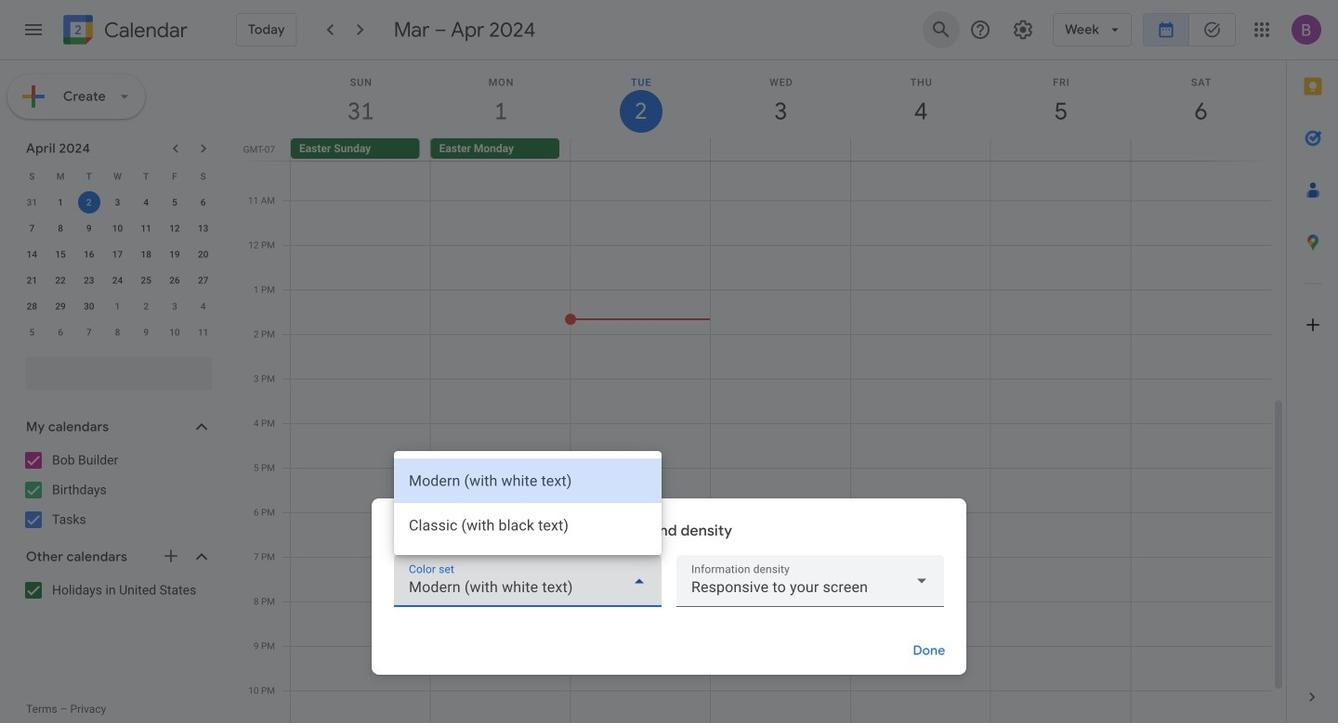 Task type: vqa. For each thing, say whether or not it's contained in the screenshot.
guest
no



Task type: describe. For each thing, give the bounding box(es) containing it.
18 element
[[135, 243, 157, 266]]

30 element
[[78, 295, 100, 318]]

may 6 element
[[49, 321, 72, 344]]

may 1 element
[[106, 295, 129, 318]]

10 element
[[106, 217, 129, 240]]

5 element
[[163, 191, 186, 214]]

24 element
[[106, 269, 129, 292]]

1 option from the top
[[394, 459, 662, 504]]

may 9 element
[[135, 321, 157, 344]]

19 element
[[163, 243, 186, 266]]

14 element
[[21, 243, 43, 266]]

1 element
[[49, 191, 72, 214]]

support image
[[969, 19, 992, 41]]

11 element
[[135, 217, 157, 240]]

17 element
[[106, 243, 129, 266]]

main drawer image
[[22, 19, 45, 41]]

calendar element
[[59, 11, 188, 52]]

6 element
[[192, 191, 214, 214]]

23 element
[[78, 269, 100, 292]]

21 element
[[21, 269, 43, 292]]

13 element
[[192, 217, 214, 240]]

may 2 element
[[135, 295, 157, 318]]

9 element
[[78, 217, 100, 240]]

may 3 element
[[163, 295, 186, 318]]

may 5 element
[[21, 321, 43, 344]]

heading inside calendar element
[[100, 19, 188, 41]]

march 31 element
[[21, 191, 43, 214]]

25 element
[[135, 269, 157, 292]]

28 element
[[21, 295, 43, 318]]



Task type: locate. For each thing, give the bounding box(es) containing it.
cell
[[571, 138, 711, 161], [711, 138, 850, 161], [850, 138, 990, 161], [990, 138, 1130, 161], [1130, 138, 1270, 161], [75, 190, 103, 216]]

row group
[[18, 190, 217, 346]]

2, today element
[[78, 191, 100, 214]]

color set list box
[[394, 452, 662, 556]]

15 element
[[49, 243, 72, 266]]

my calendars list
[[4, 446, 230, 535]]

4 element
[[135, 191, 157, 214]]

12 element
[[163, 217, 186, 240]]

16 element
[[78, 243, 100, 266]]

22 element
[[49, 269, 72, 292]]

tab list
[[1287, 60, 1338, 672]]

None search field
[[0, 349, 230, 390]]

27 element
[[192, 269, 214, 292]]

row
[[282, 138, 1286, 161], [18, 164, 217, 190], [18, 190, 217, 216], [18, 216, 217, 242], [18, 242, 217, 268], [18, 268, 217, 294], [18, 294, 217, 320], [18, 320, 217, 346]]

cell inside the "april 2024" grid
[[75, 190, 103, 216]]

dialog
[[372, 452, 966, 676]]

8 element
[[49, 217, 72, 240]]

april 2024 grid
[[18, 164, 217, 346]]

heading
[[100, 19, 188, 41]]

26 element
[[163, 269, 186, 292]]

7 element
[[21, 217, 43, 240]]

may 10 element
[[163, 321, 186, 344]]

29 element
[[49, 295, 72, 318]]

may 8 element
[[106, 321, 129, 344]]

may 4 element
[[192, 295, 214, 318]]

grid
[[238, 60, 1286, 724]]

2 option from the top
[[394, 504, 662, 548]]

may 11 element
[[192, 321, 214, 344]]

None field
[[394, 556, 662, 608], [676, 556, 944, 608], [394, 556, 662, 608], [676, 556, 944, 608]]

option
[[394, 459, 662, 504], [394, 504, 662, 548]]

may 7 element
[[78, 321, 100, 344]]

20 element
[[192, 243, 214, 266]]

3 element
[[106, 191, 129, 214]]



